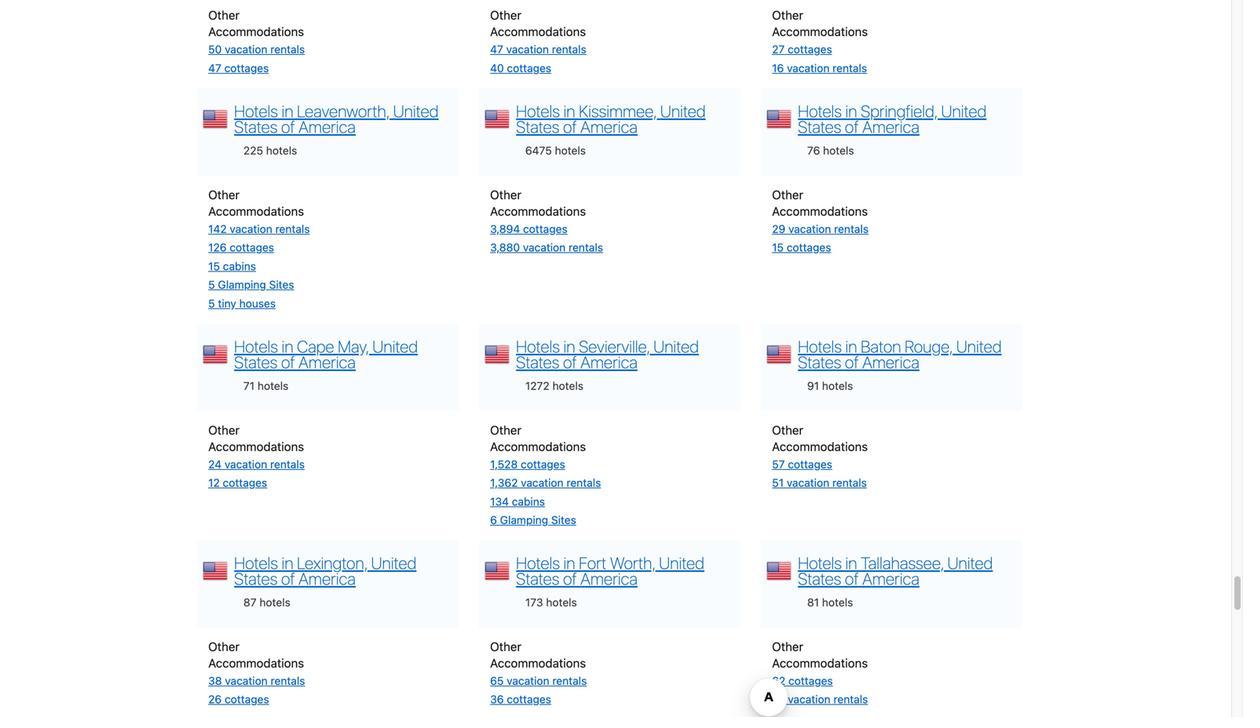 Task type: locate. For each thing, give the bounding box(es) containing it.
of left tallahassee,
[[845, 569, 859, 589]]

cabins inside other accommodations 142 vacation rentals 126 cottages 15 cabins 5 glamping sites 5 tiny houses
[[223, 260, 256, 273]]

america inside the 'hotels in leavenworth, united states of america 225 hotels'
[[299, 117, 356, 137]]

united inside "hotels in springfield, united states of america 76 hotels"
[[941, 101, 987, 121]]

other for hotels in baton rouge, united states of america
[[772, 423, 804, 437]]

accommodations up 65 vacation rentals link
[[490, 657, 586, 671]]

in
[[282, 101, 293, 121], [564, 101, 575, 121], [846, 101, 857, 121], [282, 337, 293, 356], [564, 337, 575, 356], [846, 337, 857, 356], [282, 554, 293, 573], [564, 554, 575, 573], [846, 554, 857, 573]]

vacation
[[225, 43, 267, 56], [506, 43, 549, 56], [787, 62, 830, 75], [230, 223, 272, 235], [789, 223, 831, 235], [523, 241, 566, 254], [225, 458, 267, 471], [521, 477, 564, 490], [787, 477, 830, 490], [225, 675, 268, 688], [507, 675, 550, 688], [788, 694, 831, 707]]

0 vertical spatial 57
[[772, 458, 785, 471]]

of inside "hotels in lexington, united states of america 87 hotels"
[[281, 569, 295, 589]]

states up 76
[[798, 117, 842, 137]]

1 vertical spatial cabins
[[512, 496, 545, 509]]

hotels inside 'hotels in kissimmee, united states of america 6475 hotels'
[[516, 101, 560, 121]]

vacation up 126 cottages link
[[230, 223, 272, 235]]

other up 38
[[208, 640, 240, 654]]

states inside 'hotels in kissimmee, united states of america 6475 hotels'
[[516, 117, 560, 137]]

america inside hotels in tallahassee, united states of america 81 hotels
[[862, 569, 920, 589]]

hotels inside the 'hotels in leavenworth, united states of america 225 hotels'
[[234, 101, 278, 121]]

hotels for hotels in lexington, united states of america
[[234, 554, 278, 573]]

of inside the 'hotels in leavenworth, united states of america 225 hotels'
[[281, 117, 295, 137]]

other up 50
[[208, 8, 240, 22]]

in for leavenworth,
[[282, 101, 293, 121]]

15 cottages link
[[772, 241, 831, 254]]

america inside "hotels in springfield, united states of america 76 hotels"
[[862, 117, 920, 137]]

other accommodations 1,528 cottages 1,362 vacation rentals 134 cabins 6 glamping sites
[[490, 423, 601, 527]]

hotels inside "hotels in springfield, united states of america 76 hotels"
[[798, 101, 842, 121]]

in left cape
[[282, 337, 293, 356]]

hotels for hotels in leavenworth, united states of america
[[266, 144, 297, 157]]

29
[[772, 223, 786, 235]]

united inside the 'hotels in leavenworth, united states of america 225 hotels'
[[393, 101, 439, 121]]

glamping inside other accommodations 142 vacation rentals 126 cottages 15 cabins 5 glamping sites 5 tiny houses
[[218, 279, 266, 292]]

0 horizontal spatial cabins
[[223, 260, 256, 273]]

states for hotels in sevierville, united states of america
[[516, 353, 560, 372]]

1 vertical spatial glamping
[[500, 514, 548, 527]]

states
[[234, 117, 278, 137], [516, 117, 560, 137], [798, 117, 842, 137], [234, 353, 278, 372], [516, 353, 560, 372], [798, 353, 842, 372], [234, 569, 278, 589], [516, 569, 560, 589], [798, 569, 842, 589]]

cabins up 6 glamping sites link
[[512, 496, 545, 509]]

cottages inside other accommodations 29 vacation rentals 15 cottages
[[787, 241, 831, 254]]

cottages up 51 vacation rentals "link"
[[788, 458, 833, 471]]

hotels right 173
[[546, 597, 577, 610]]

america inside hotels in baton rouge, united states of america 91 hotels
[[862, 353, 920, 372]]

states inside hotels in tallahassee, united states of america 81 hotels
[[798, 569, 842, 589]]

accommodations inside the other accommodations 24 vacation rentals 12 cottages
[[208, 440, 304, 454]]

cottages up 16 vacation rentals link on the right top
[[788, 43, 832, 56]]

15
[[772, 241, 784, 254], [208, 260, 220, 273]]

cabins down 126 cottages link
[[223, 260, 256, 273]]

of inside hotels in sevierville, united states of america 1272 hotels
[[563, 353, 577, 372]]

of
[[281, 117, 295, 137], [563, 117, 577, 137], [845, 117, 859, 137], [281, 353, 295, 372], [563, 353, 577, 372], [845, 353, 859, 372], [281, 569, 295, 589], [563, 569, 577, 589], [845, 569, 859, 589]]

other for hotels in fort worth, united states of america
[[490, 640, 522, 654]]

other up 27 at the right of page
[[772, 8, 804, 22]]

of left leavenworth,
[[281, 117, 295, 137]]

hotels right 1272
[[553, 380, 584, 393]]

87
[[244, 597, 257, 610]]

vacation down 57 cottages link
[[787, 477, 830, 490]]

hotels for hotels in leavenworth, united states of america
[[234, 101, 278, 121]]

in left lexington,
[[282, 554, 293, 573]]

26
[[208, 694, 222, 707]]

hotels for hotels in sevierville, united states of america
[[516, 337, 560, 356]]

cottages down the 29 vacation rentals link
[[787, 241, 831, 254]]

vacation down 1,528 cottages link
[[521, 477, 564, 490]]

5 down "15 cabins" link
[[208, 279, 215, 292]]

in inside hotels in fort worth, united states of america 173 hotels
[[564, 554, 575, 573]]

accommodations
[[208, 24, 304, 39], [490, 24, 586, 39], [772, 24, 868, 39], [208, 204, 304, 218], [490, 204, 586, 218], [772, 204, 868, 218], [208, 440, 304, 454], [490, 440, 586, 454], [772, 440, 868, 454], [208, 657, 304, 671], [490, 657, 586, 671], [772, 657, 868, 671]]

36 cottages link
[[490, 694, 551, 707]]

vacation up 15 cottages link
[[789, 223, 831, 235]]

of inside hotels in tallahassee, united states of america 81 hotels
[[845, 569, 859, 589]]

in inside hotels in cape may, united states of america 71 hotels
[[282, 337, 293, 356]]

173
[[525, 597, 543, 610]]

of left cape
[[281, 353, 295, 372]]

126
[[208, 241, 227, 254]]

1 vertical spatial 47
[[208, 62, 221, 75]]

united right lexington,
[[371, 554, 417, 573]]

accommodations for hotels in cape may, united states of america
[[208, 440, 304, 454]]

other up 3,894
[[490, 188, 522, 202]]

40 cottages link
[[490, 62, 552, 75]]

1 horizontal spatial cabins
[[512, 496, 545, 509]]

other up 57 cottages link
[[772, 423, 804, 437]]

rentals inside other accommodations 62 cottages 57 vacation rentals
[[834, 694, 868, 707]]

16
[[772, 62, 784, 75]]

other inside other accommodations 57 cottages 51 vacation rentals
[[772, 423, 804, 437]]

vacation inside "other accommodations 38 vacation rentals 26 cottages"
[[225, 675, 268, 688]]

0 horizontal spatial sites
[[269, 279, 294, 292]]

other up 24
[[208, 423, 240, 437]]

vacation up 40 cottages link
[[506, 43, 549, 56]]

accommodations for hotels in leavenworth, united states of america
[[208, 204, 304, 218]]

1 vertical spatial 15
[[208, 260, 220, 273]]

hotels for hotels in fort worth, united states of america
[[516, 554, 560, 573]]

of inside 'hotels in kissimmee, united states of america 6475 hotels'
[[563, 117, 577, 137]]

0 vertical spatial sites
[[269, 279, 294, 292]]

houses
[[239, 297, 276, 310]]

hotels up 81
[[798, 554, 842, 573]]

hotels up 6475
[[516, 101, 560, 121]]

vacation inside other accommodations 27 cottages 16 vacation rentals
[[787, 62, 830, 75]]

50 vacation rentals link
[[208, 43, 305, 56]]

hotels for hotels in kissimmee, united states of america
[[555, 144, 586, 157]]

vacation inside the other accommodations 24 vacation rentals 12 cottages
[[225, 458, 267, 471]]

hotels right the 91
[[822, 380, 853, 393]]

sites inside other accommodations 1,528 cottages 1,362 vacation rentals 134 cabins 6 glamping sites
[[551, 514, 576, 527]]

cottages
[[788, 43, 832, 56], [224, 62, 269, 75], [507, 62, 552, 75], [523, 223, 568, 235], [230, 241, 274, 254], [787, 241, 831, 254], [521, 458, 565, 471], [788, 458, 833, 471], [223, 477, 267, 490], [789, 675, 833, 688], [225, 694, 269, 707], [507, 694, 551, 707]]

0 vertical spatial cabins
[[223, 260, 256, 273]]

in left kissimmee,
[[564, 101, 575, 121]]

1,362
[[490, 477, 518, 490]]

may,
[[338, 337, 369, 356]]

16 vacation rentals link
[[772, 62, 867, 75]]

vacation inside other accommodations 29 vacation rentals 15 cottages
[[789, 223, 831, 235]]

united right springfield,
[[941, 101, 987, 121]]

states up 6475
[[516, 117, 560, 137]]

other accommodations 3,894 cottages 3,880 vacation rentals
[[490, 188, 603, 254]]

in inside hotels in baton rouge, united states of america 91 hotels
[[846, 337, 857, 356]]

0 vertical spatial 15
[[772, 241, 784, 254]]

5
[[208, 279, 215, 292], [208, 297, 215, 310]]

states up 225
[[234, 117, 278, 137]]

hotels inside hotels in tallahassee, united states of america 81 hotels
[[822, 597, 853, 610]]

other up the 1,528
[[490, 423, 522, 437]]

cabins for hotels in leavenworth, united states of america
[[223, 260, 256, 273]]

27
[[772, 43, 785, 56]]

accommodations inside other accommodations 3,894 cottages 3,880 vacation rentals
[[490, 204, 586, 218]]

leavenworth,
[[297, 101, 390, 121]]

accommodations up the 29 vacation rentals link
[[772, 204, 868, 218]]

in for tallahassee,
[[846, 554, 857, 573]]

vacation down '3,894 cottages' link
[[523, 241, 566, 254]]

vacation inside other accommodations 62 cottages 57 vacation rentals
[[788, 694, 831, 707]]

vacation inside other accommodations 142 vacation rentals 126 cottages 15 cabins 5 glamping sites 5 tiny houses
[[230, 223, 272, 235]]

hotels inside hotels in baton rouge, united states of america 91 hotels
[[798, 337, 842, 356]]

of left kissimmee,
[[563, 117, 577, 137]]

states up 87
[[234, 569, 278, 589]]

in left fort on the left
[[564, 554, 575, 573]]

united for hotels in kissimmee, united states of america
[[660, 101, 706, 121]]

states up 71
[[234, 353, 278, 372]]

other up 65
[[490, 640, 522, 654]]

cottages down 24 vacation rentals link at the bottom left of the page
[[223, 477, 267, 490]]

sites inside other accommodations 142 vacation rentals 126 cottages 15 cabins 5 glamping sites 5 tiny houses
[[269, 279, 294, 292]]

0 horizontal spatial 15
[[208, 260, 220, 273]]

vacation inside other accommodations 1,528 cottages 1,362 vacation rentals 134 cabins 6 glamping sites
[[521, 477, 564, 490]]

other inside "other accommodations 38 vacation rentals 26 cottages"
[[208, 640, 240, 654]]

accommodations for hotels in lexington, united states of america
[[208, 657, 304, 671]]

tallahassee,
[[861, 554, 944, 573]]

states inside hotels in fort worth, united states of america 173 hotels
[[516, 569, 560, 589]]

other inside other accommodations 142 vacation rentals 126 cottages 15 cabins 5 glamping sites 5 tiny houses
[[208, 188, 240, 202]]

hotels right 6475
[[555, 144, 586, 157]]

other inside the other accommodations 24 vacation rentals 12 cottages
[[208, 423, 240, 437]]

america inside "hotels in lexington, united states of america 87 hotels"
[[299, 569, 356, 589]]

tiny
[[218, 297, 236, 310]]

accommodations up "62 cottages" link
[[772, 657, 868, 671]]

other accommodations 57 cottages 51 vacation rentals
[[772, 423, 868, 490]]

states inside hotels in sevierville, united states of america 1272 hotels
[[516, 353, 560, 372]]

cottages up 1,362 vacation rentals link
[[521, 458, 565, 471]]

sites for hotels in leavenworth, united states of america
[[269, 279, 294, 292]]

other up 62
[[772, 640, 804, 654]]

134
[[490, 496, 509, 509]]

hotels for hotels in tallahassee, united states of america
[[822, 597, 853, 610]]

united for hotels in tallahassee, united states of america
[[948, 554, 993, 573]]

47 up 40 at top
[[490, 43, 503, 56]]

cottages down the "142 vacation rentals" link
[[230, 241, 274, 254]]

1 horizontal spatial sites
[[551, 514, 576, 527]]

other accommodations 142 vacation rentals 126 cottages 15 cabins 5 glamping sites 5 tiny houses
[[208, 188, 310, 310]]

states for hotels in lexington, united states of america
[[234, 569, 278, 589]]

126 cottages link
[[208, 241, 274, 254]]

hotels inside hotels in fort worth, united states of america 173 hotels
[[516, 554, 560, 573]]

of for hotels in springfield, united states of america
[[845, 117, 859, 137]]

hotels up 1272
[[516, 337, 560, 356]]

of inside "hotels in springfield, united states of america 76 hotels"
[[845, 117, 859, 137]]

other inside other accommodations 3,894 cottages 3,880 vacation rentals
[[490, 188, 522, 202]]

other inside other accommodations 29 vacation rentals 15 cottages
[[772, 188, 804, 202]]

47
[[490, 43, 503, 56], [208, 62, 221, 75]]

united
[[393, 101, 439, 121], [660, 101, 706, 121], [941, 101, 987, 121], [373, 337, 418, 356], [654, 337, 699, 356], [957, 337, 1002, 356], [371, 554, 417, 573], [659, 554, 705, 573], [948, 554, 993, 573]]

states inside "hotels in springfield, united states of america 76 hotels"
[[798, 117, 842, 137]]

other
[[208, 8, 240, 22], [490, 8, 522, 22], [772, 8, 804, 22], [208, 188, 240, 202], [490, 188, 522, 202], [772, 188, 804, 202], [208, 423, 240, 437], [490, 423, 522, 437], [772, 423, 804, 437], [208, 640, 240, 654], [490, 640, 522, 654], [772, 640, 804, 654]]

united inside hotels in sevierville, united states of america 1272 hotels
[[654, 337, 699, 356]]

6
[[490, 514, 497, 527]]

hotels for hotels in springfield, united states of america
[[823, 144, 854, 157]]

accommodations up 38 vacation rentals link
[[208, 657, 304, 671]]

hotels
[[234, 101, 278, 121], [516, 101, 560, 121], [798, 101, 842, 121], [234, 337, 278, 356], [516, 337, 560, 356], [798, 337, 842, 356], [234, 554, 278, 573], [516, 554, 560, 573], [798, 554, 842, 573]]

in left springfield,
[[846, 101, 857, 121]]

142 vacation rentals link
[[208, 223, 310, 235]]

of inside hotels in baton rouge, united states of america 91 hotels
[[845, 353, 859, 372]]

0 vertical spatial glamping
[[218, 279, 266, 292]]

cottages down 38 vacation rentals link
[[225, 694, 269, 707]]

accommodations for hotels in sevierville, united states of america
[[490, 440, 586, 454]]

of inside hotels in fort worth, united states of america 173 hotels
[[563, 569, 577, 589]]

1 vertical spatial sites
[[551, 514, 576, 527]]

vacation up 47 cottages link
[[225, 43, 267, 56]]

united for hotels in lexington, united states of america
[[371, 554, 417, 573]]

0 horizontal spatial 47
[[208, 62, 221, 75]]

in inside the 'hotels in leavenworth, united states of america 225 hotels'
[[282, 101, 293, 121]]

hotels right 81
[[822, 597, 853, 610]]

other up 29
[[772, 188, 804, 202]]

accommodations for hotels in tallahassee, united states of america
[[772, 657, 868, 671]]

america for hotels in sevierville, united states of america
[[581, 353, 638, 372]]

15 down 29
[[772, 241, 784, 254]]

america inside hotels in sevierville, united states of america 1272 hotels
[[581, 353, 638, 372]]

cottages inside "other accommodations 38 vacation rentals 26 cottages"
[[225, 694, 269, 707]]

america inside hotels in fort worth, united states of america 173 hotels
[[581, 569, 638, 589]]

united inside hotels in tallahassee, united states of america 81 hotels
[[948, 554, 993, 573]]

2 57 from the top
[[772, 694, 785, 707]]

1 horizontal spatial glamping
[[500, 514, 548, 527]]

united right 'may,'
[[373, 337, 418, 356]]

accommodations inside "other accommodations 38 vacation rentals 26 cottages"
[[208, 657, 304, 671]]

of left sevierville,
[[563, 353, 577, 372]]

hotels in tallahassee, united states of america link
[[798, 554, 993, 589]]

6475
[[525, 144, 552, 157]]

united for hotels in springfield, united states of america
[[941, 101, 987, 121]]

united right worth,
[[659, 554, 705, 573]]

hotels inside hotels in cape may, united states of america 71 hotels
[[234, 337, 278, 356]]

glamping
[[218, 279, 266, 292], [500, 514, 548, 527]]

57 up 51
[[772, 458, 785, 471]]

vacation down '27 cottages' link
[[787, 62, 830, 75]]

united right leavenworth,
[[393, 101, 439, 121]]

1 horizontal spatial 15
[[772, 241, 784, 254]]

america for hotels in leavenworth, united states of america
[[299, 117, 356, 137]]

hotels inside the 'hotels in leavenworth, united states of america 225 hotels'
[[266, 144, 297, 157]]

hotels inside hotels in sevierville, united states of america 1272 hotels
[[516, 337, 560, 356]]

hotels up 225
[[234, 101, 278, 121]]

1,528 cottages link
[[490, 458, 565, 471]]

accommodations up 24 vacation rentals link at the bottom left of the page
[[208, 440, 304, 454]]

1 57 from the top
[[772, 458, 785, 471]]

in inside "hotels in springfield, united states of america 76 hotels"
[[846, 101, 857, 121]]

in left 'baton'
[[846, 337, 857, 356]]

states up 81
[[798, 569, 842, 589]]

15 down 126
[[208, 260, 220, 273]]

65 vacation rentals link
[[490, 675, 587, 688]]

hotels inside hotels in tallahassee, united states of america 81 hotels
[[798, 554, 842, 573]]

vacation down "62 cottages" link
[[788, 694, 831, 707]]

america inside 'hotels in kissimmee, united states of america 6475 hotels'
[[581, 117, 638, 137]]

other up 47 vacation rentals link
[[490, 8, 522, 22]]

36
[[490, 694, 504, 707]]

of inside hotels in cape may, united states of america 71 hotels
[[281, 353, 295, 372]]

states up 173
[[516, 569, 560, 589]]

united inside hotels in fort worth, united states of america 173 hotels
[[659, 554, 705, 573]]

in inside 'hotels in kissimmee, united states of america 6475 hotels'
[[564, 101, 575, 121]]

other accommodations 29 vacation rentals 15 cottages
[[772, 188, 869, 254]]

hotels up 173
[[516, 554, 560, 573]]

cabins inside other accommodations 1,528 cottages 1,362 vacation rentals 134 cabins 6 glamping sites
[[512, 496, 545, 509]]

hotels inside hotels in sevierville, united states of america 1272 hotels
[[553, 380, 584, 393]]

america for hotels in springfield, united states of america
[[862, 117, 920, 137]]

in left leavenworth,
[[282, 101, 293, 121]]

of left 'baton'
[[845, 353, 859, 372]]

other inside other accommodations 1,528 cottages 1,362 vacation rentals 134 cabins 6 glamping sites
[[490, 423, 522, 437]]

hotels up 71
[[234, 337, 278, 356]]

81
[[807, 597, 819, 610]]

glamping down 134 cabins link at the bottom left
[[500, 514, 548, 527]]

accommodations up '3,894 cottages' link
[[490, 204, 586, 218]]

other accommodations 62 cottages 57 vacation rentals
[[772, 640, 868, 707]]

other up 142
[[208, 188, 240, 202]]

1 vertical spatial 57
[[772, 694, 785, 707]]

hotels in sevierville, united states of america link
[[516, 337, 699, 372]]

united right kissimmee,
[[660, 101, 706, 121]]

in left tallahassee,
[[846, 554, 857, 573]]

accommodations inside other accommodations 142 vacation rentals 126 cottages 15 cabins 5 glamping sites 5 tiny houses
[[208, 204, 304, 218]]

vacation up 36 cottages 'link'
[[507, 675, 550, 688]]

cottages up 3,880 vacation rentals link
[[523, 223, 568, 235]]

hotels for hotels in sevierville, united states of america
[[553, 380, 584, 393]]

1 vertical spatial 5
[[208, 297, 215, 310]]

states for hotels in kissimmee, united states of america
[[516, 117, 560, 137]]

united right rouge,
[[957, 337, 1002, 356]]

0 horizontal spatial glamping
[[218, 279, 266, 292]]

of left springfield,
[[845, 117, 859, 137]]

hotels right 225
[[266, 144, 297, 157]]

sites up houses
[[269, 279, 294, 292]]

states inside the 'hotels in leavenworth, united states of america 225 hotels'
[[234, 117, 278, 137]]

accommodations for hotels in kissimmee, united states of america
[[490, 204, 586, 218]]

in for springfield,
[[846, 101, 857, 121]]

sites down 1,362 vacation rentals link
[[551, 514, 576, 527]]

states for hotels in springfield, united states of america
[[798, 117, 842, 137]]

cottages inside other accommodations 65 vacation rentals 36 cottages
[[507, 694, 551, 707]]

hotels inside "hotels in springfield, united states of america 76 hotels"
[[823, 144, 854, 157]]

in inside hotels in tallahassee, united states of america 81 hotels
[[846, 554, 857, 573]]

states up 1272
[[516, 353, 560, 372]]

hotels right 76
[[823, 144, 854, 157]]

1 horizontal spatial 47
[[490, 43, 503, 56]]

united inside hotels in cape may, united states of america 71 hotels
[[373, 337, 418, 356]]

6 glamping sites link
[[490, 514, 576, 527]]

0 vertical spatial 5
[[208, 279, 215, 292]]

vacation up the 26 cottages link
[[225, 675, 268, 688]]

baton
[[861, 337, 901, 356]]

cottages down 47 vacation rentals link
[[507, 62, 552, 75]]

0 vertical spatial 47
[[490, 43, 503, 56]]

other inside other accommodations 62 cottages 57 vacation rentals
[[772, 640, 804, 654]]

united right tallahassee,
[[948, 554, 993, 573]]

hotels in sevierville, united states of america 1272 hotels
[[516, 337, 699, 393]]

hotels
[[266, 144, 297, 157], [555, 144, 586, 157], [823, 144, 854, 157], [258, 380, 289, 393], [553, 380, 584, 393], [822, 380, 853, 393], [260, 597, 291, 610], [546, 597, 577, 610], [822, 597, 853, 610]]

134 cabins link
[[490, 496, 545, 509]]

of left fort on the left
[[563, 569, 577, 589]]

glamping for hotels in leavenworth, united states of america
[[218, 279, 266, 292]]

hotels in leavenworth, united states of america 225 hotels
[[234, 101, 439, 157]]

accommodations up 57 cottages link
[[772, 440, 868, 454]]

other for hotels in tallahassee, united states of america
[[772, 640, 804, 654]]

cabins
[[223, 260, 256, 273], [512, 496, 545, 509]]

vacation up 12 cottages link
[[225, 458, 267, 471]]

hotels inside "hotels in lexington, united states of america 87 hotels"
[[234, 554, 278, 573]]

accommodations up the "142 vacation rentals" link
[[208, 204, 304, 218]]

hotels for hotels in baton rouge, united states of america
[[798, 337, 842, 356]]

hotels in lexington, united states of america link
[[234, 554, 417, 589]]

57 inside other accommodations 62 cottages 57 vacation rentals
[[772, 694, 785, 707]]

united right sevierville,
[[654, 337, 699, 356]]

accommodations up 1,528 cottages link
[[490, 440, 586, 454]]

accommodations inside other accommodations 1,528 cottages 1,362 vacation rentals 134 cabins 6 glamping sites
[[490, 440, 586, 454]]

cottages down 65 vacation rentals link
[[507, 694, 551, 707]]

hotels in kissimmee, united states of america 6475 hotels
[[516, 101, 706, 157]]

other inside other accommodations 65 vacation rentals 36 cottages
[[490, 640, 522, 654]]

24 vacation rentals link
[[208, 458, 305, 471]]

26 cottages link
[[208, 694, 269, 707]]



Task type: describe. For each thing, give the bounding box(es) containing it.
hotels for hotels in springfield, united states of america
[[798, 101, 842, 121]]

rentals inside other accommodations 47 vacation rentals 40 cottages
[[552, 43, 587, 56]]

hotels inside hotels in fort worth, united states of america 173 hotels
[[546, 597, 577, 610]]

united for hotels in leavenworth, united states of america
[[393, 101, 439, 121]]

91
[[807, 380, 819, 393]]

vacation inside other accommodations 50 vacation rentals 47 cottages
[[225, 43, 267, 56]]

62 cottages link
[[772, 675, 833, 688]]

other accommodations 50 vacation rentals 47 cottages
[[208, 8, 305, 75]]

other inside other accommodations 27 cottages 16 vacation rentals
[[772, 8, 804, 22]]

27 cottages link
[[772, 43, 832, 56]]

in for baton
[[846, 337, 857, 356]]

accommodations for hotels in fort worth, united states of america
[[490, 657, 586, 671]]

hotels in leavenworth, united states of america link
[[234, 101, 439, 137]]

cottages inside other accommodations 3,894 cottages 3,880 vacation rentals
[[523, 223, 568, 235]]

worth,
[[610, 554, 656, 573]]

cottages inside other accommodations 27 cottages 16 vacation rentals
[[788, 43, 832, 56]]

3,894
[[490, 223, 520, 235]]

vacation inside other accommodations 47 vacation rentals 40 cottages
[[506, 43, 549, 56]]

other accommodations 27 cottages 16 vacation rentals
[[772, 8, 868, 75]]

3,880 vacation rentals link
[[490, 241, 603, 254]]

of for hotels in tallahassee, united states of america
[[845, 569, 859, 589]]

other inside other accommodations 47 vacation rentals 40 cottages
[[490, 8, 522, 22]]

states for hotels in leavenworth, united states of america
[[234, 117, 278, 137]]

cape
[[297, 337, 334, 356]]

47 inside other accommodations 47 vacation rentals 40 cottages
[[490, 43, 503, 56]]

47 vacation rentals link
[[490, 43, 587, 56]]

vacation inside other accommodations 3,894 cottages 3,880 vacation rentals
[[523, 241, 566, 254]]

rentals inside other accommodations 65 vacation rentals 36 cottages
[[553, 675, 587, 688]]

142
[[208, 223, 227, 235]]

fort
[[579, 554, 607, 573]]

51
[[772, 477, 784, 490]]

rentals inside other accommodations 50 vacation rentals 47 cottages
[[270, 43, 305, 56]]

rentals inside other accommodations 27 cottages 16 vacation rentals
[[833, 62, 867, 75]]

47 cottages link
[[208, 62, 269, 75]]

of for hotels in kissimmee, united states of america
[[563, 117, 577, 137]]

accommodations up '27 cottages' link
[[772, 24, 868, 39]]

rentals inside "other accommodations 38 vacation rentals 26 cottages"
[[271, 675, 305, 688]]

hotels for hotels in cape may, united states of america
[[234, 337, 278, 356]]

hotels in lexington, united states of america 87 hotels
[[234, 554, 417, 610]]

rentals inside other accommodations 29 vacation rentals 15 cottages
[[834, 223, 869, 235]]

1,362 vacation rentals link
[[490, 477, 601, 490]]

cottages inside other accommodations 47 vacation rentals 40 cottages
[[507, 62, 552, 75]]

rentals inside other accommodations 57 cottages 51 vacation rentals
[[833, 477, 867, 490]]

71
[[244, 380, 255, 393]]

29 vacation rentals link
[[772, 223, 869, 235]]

38
[[208, 675, 222, 688]]

15 inside other accommodations 142 vacation rentals 126 cottages 15 cabins 5 glamping sites 5 tiny houses
[[208, 260, 220, 273]]

1,528
[[490, 458, 518, 471]]

glamping for hotels in sevierville, united states of america
[[500, 514, 548, 527]]

vacation inside other accommodations 65 vacation rentals 36 cottages
[[507, 675, 550, 688]]

other accommodations 38 vacation rentals 26 cottages
[[208, 640, 305, 707]]

rentals inside other accommodations 3,894 cottages 3,880 vacation rentals
[[569, 241, 603, 254]]

hotels for hotels in lexington, united states of america
[[260, 597, 291, 610]]

other accommodations 65 vacation rentals 36 cottages
[[490, 640, 587, 707]]

57 inside other accommodations 57 cottages 51 vacation rentals
[[772, 458, 785, 471]]

accommodations inside other accommodations 47 vacation rentals 40 cottages
[[490, 24, 586, 39]]

sites for hotels in sevierville, united states of america
[[551, 514, 576, 527]]

57 vacation rentals link
[[772, 694, 868, 707]]

hotels in fort worth, united states of america 173 hotels
[[516, 554, 705, 610]]

kissimmee,
[[579, 101, 657, 121]]

other for hotels in kissimmee, united states of america
[[490, 188, 522, 202]]

states inside hotels in baton rouge, united states of america 91 hotels
[[798, 353, 842, 372]]

12
[[208, 477, 220, 490]]

accommodations for hotels in baton rouge, united states of america
[[772, 440, 868, 454]]

rentals inside the other accommodations 24 vacation rentals 12 cottages
[[270, 458, 305, 471]]

1 5 from the top
[[208, 279, 215, 292]]

other for hotels in cape may, united states of america
[[208, 423, 240, 437]]

cottages inside other accommodations 1,528 cottages 1,362 vacation rentals 134 cabins 6 glamping sites
[[521, 458, 565, 471]]

other for hotels in leavenworth, united states of america
[[208, 188, 240, 202]]

other for hotels in sevierville, united states of america
[[490, 423, 522, 437]]

rentals inside other accommodations 1,528 cottages 1,362 vacation rentals 134 cabins 6 glamping sites
[[567, 477, 601, 490]]

accommodations inside other accommodations 50 vacation rentals 47 cottages
[[208, 24, 304, 39]]

51 vacation rentals link
[[772, 477, 867, 490]]

cottages inside other accommodations 62 cottages 57 vacation rentals
[[789, 675, 833, 688]]

states for hotels in tallahassee, united states of america
[[798, 569, 842, 589]]

cottages inside other accommodations 57 cottages 51 vacation rentals
[[788, 458, 833, 471]]

40
[[490, 62, 504, 75]]

1272
[[525, 380, 550, 393]]

47 inside other accommodations 50 vacation rentals 47 cottages
[[208, 62, 221, 75]]

15 inside other accommodations 29 vacation rentals 15 cottages
[[772, 241, 784, 254]]

62
[[772, 675, 786, 688]]

in for kissimmee,
[[564, 101, 575, 121]]

rentals inside other accommodations 142 vacation rentals 126 cottages 15 cabins 5 glamping sites 5 tiny houses
[[275, 223, 310, 235]]

hotels inside hotels in cape may, united states of america 71 hotels
[[258, 380, 289, 393]]

accommodations for hotels in springfield, united states of america
[[772, 204, 868, 218]]

united inside hotels in baton rouge, united states of america 91 hotels
[[957, 337, 1002, 356]]

24
[[208, 458, 222, 471]]

5 tiny houses link
[[208, 297, 276, 310]]

united for hotels in sevierville, united states of america
[[654, 337, 699, 356]]

2 5 from the top
[[208, 297, 215, 310]]

other inside other accommodations 50 vacation rentals 47 cottages
[[208, 8, 240, 22]]

america for hotels in lexington, united states of america
[[299, 569, 356, 589]]

hotels in tallahassee, united states of america 81 hotels
[[798, 554, 993, 610]]

hotels in fort worth, united states of america link
[[516, 554, 705, 589]]

hotels in cape may, united states of america link
[[234, 337, 418, 372]]

of for hotels in sevierville, united states of america
[[563, 353, 577, 372]]

hotels in baton rouge, united states of america link
[[798, 337, 1002, 372]]

america for hotels in kissimmee, united states of america
[[581, 117, 638, 137]]

hotels for hotels in kissimmee, united states of america
[[516, 101, 560, 121]]

america for hotels in tallahassee, united states of america
[[862, 569, 920, 589]]

hotels in cape may, united states of america 71 hotels
[[234, 337, 418, 393]]

3,894 cottages link
[[490, 223, 568, 235]]

springfield,
[[861, 101, 938, 121]]

225
[[244, 144, 263, 157]]

hotels for hotels in tallahassee, united states of america
[[798, 554, 842, 573]]

3,880
[[490, 241, 520, 254]]

other for hotels in lexington, united states of america
[[208, 640, 240, 654]]

50
[[208, 43, 222, 56]]

65
[[490, 675, 504, 688]]

in for sevierville,
[[564, 337, 575, 356]]

hotels in kissimmee, united states of america link
[[516, 101, 706, 137]]

in for lexington,
[[282, 554, 293, 573]]

5 glamping sites link
[[208, 279, 294, 292]]

in for fort
[[564, 554, 575, 573]]

cottages inside other accommodations 50 vacation rentals 47 cottages
[[224, 62, 269, 75]]

15 cabins link
[[208, 260, 256, 273]]

hotels in springfield, united states of america link
[[798, 101, 987, 137]]

other for hotels in springfield, united states of america
[[772, 188, 804, 202]]

of for hotels in leavenworth, united states of america
[[281, 117, 295, 137]]

hotels in springfield, united states of america 76 hotels
[[798, 101, 987, 157]]

cabins for hotels in sevierville, united states of america
[[512, 496, 545, 509]]

hotels inside hotels in baton rouge, united states of america 91 hotels
[[822, 380, 853, 393]]

of for hotels in lexington, united states of america
[[281, 569, 295, 589]]

38 vacation rentals link
[[208, 675, 305, 688]]

cottages inside the other accommodations 24 vacation rentals 12 cottages
[[223, 477, 267, 490]]

hotels in baton rouge, united states of america 91 hotels
[[798, 337, 1002, 393]]

vacation inside other accommodations 57 cottages 51 vacation rentals
[[787, 477, 830, 490]]

76
[[807, 144, 820, 157]]

rouge,
[[905, 337, 953, 356]]

lexington,
[[297, 554, 368, 573]]

states inside hotels in cape may, united states of america 71 hotels
[[234, 353, 278, 372]]

other accommodations 47 vacation rentals 40 cottages
[[490, 8, 587, 75]]

cottages inside other accommodations 142 vacation rentals 126 cottages 15 cabins 5 glamping sites 5 tiny houses
[[230, 241, 274, 254]]

12 cottages link
[[208, 477, 267, 490]]

in for cape
[[282, 337, 293, 356]]

america inside hotels in cape may, united states of america 71 hotels
[[299, 353, 356, 372]]

other accommodations 24 vacation rentals 12 cottages
[[208, 423, 305, 490]]

sevierville,
[[579, 337, 650, 356]]

57 cottages link
[[772, 458, 833, 471]]



Task type: vqa. For each thing, say whether or not it's contained in the screenshot.


